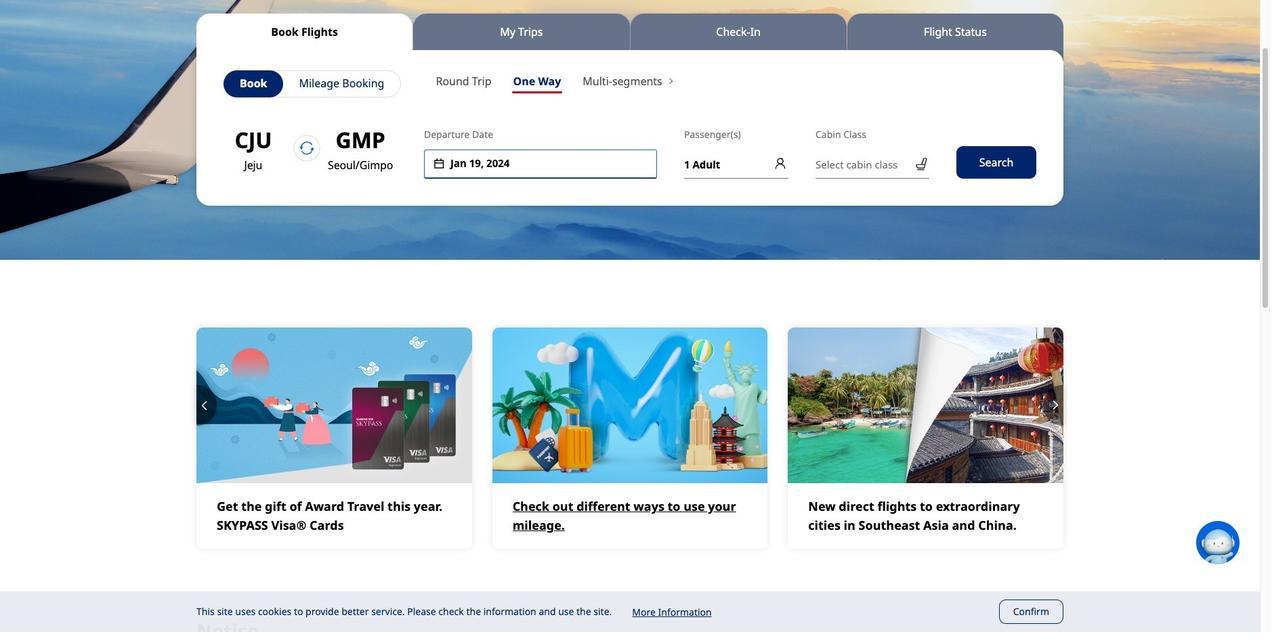 Task type: describe. For each thing, give the bounding box(es) containing it.
itinerary type group
[[425, 70, 572, 96]]



Task type: locate. For each thing, give the bounding box(es) containing it.
tab list
[[196, 14, 1064, 50]]

booking type group
[[224, 70, 401, 98]]



Task type: vqa. For each thing, say whether or not it's contained in the screenshot.
'Itinerary type' group
yes



